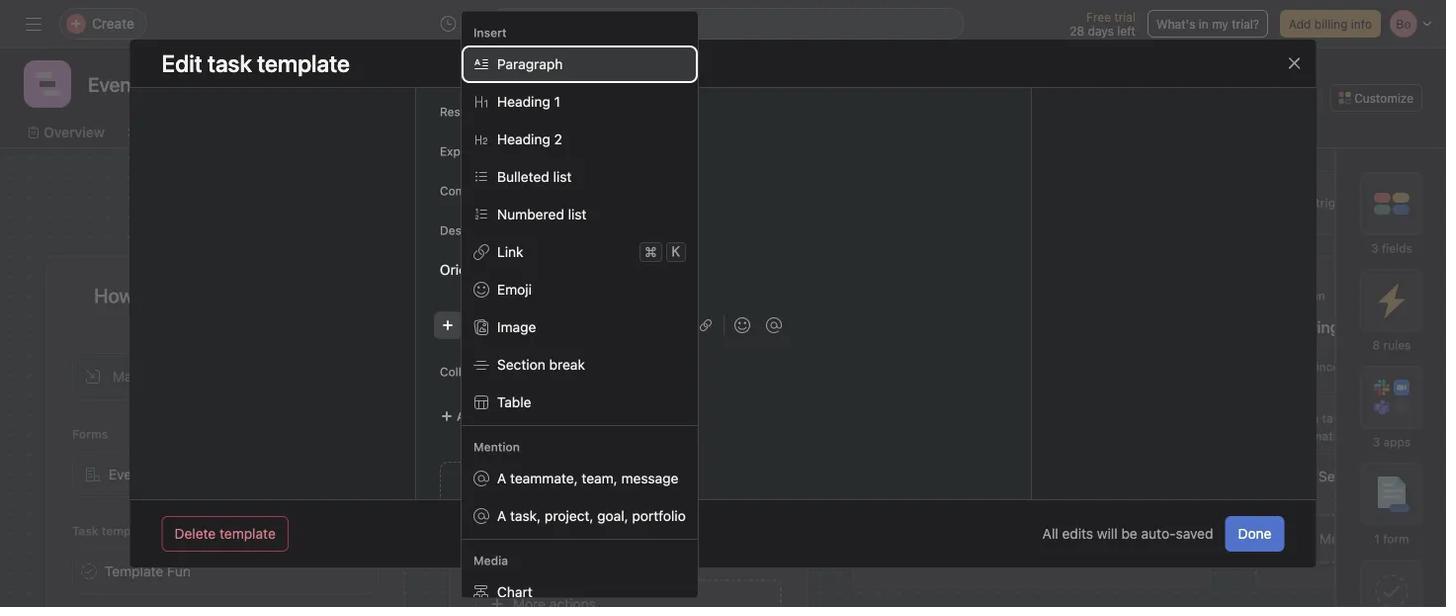Task type: describe. For each thing, give the bounding box(es) containing it.
image
[[497, 318, 536, 335]]

emoji image
[[734, 317, 750, 333]]

form
[[1384, 532, 1410, 546]]

overview inside "button"
[[476, 318, 544, 337]]

section down image
[[497, 356, 546, 372]]

1 incomplete task
[[499, 360, 597, 374]]

delete template button
[[162, 516, 289, 552]]

3 apps
[[1374, 435, 1412, 449]]

left
[[1118, 24, 1136, 38]]

this project?
[[171, 312, 280, 335]]

teammate,
[[510, 470, 578, 486]]

manually
[[113, 368, 170, 385]]

0 vertical spatial 2
[[554, 131, 563, 147]]

happen
[[480, 429, 522, 443]]

nearing
[[1283, 318, 1340, 337]]

share
[[1273, 91, 1305, 105]]

list for numbered list
[[568, 206, 587, 222]]

28
[[1070, 24, 1085, 38]]

8 rules
[[1373, 338, 1412, 352]]

when tasks move to this sec
[[1287, 411, 1447, 443]]

3 fields
[[1372, 241, 1413, 255]]

1 for 1 incomplete task
[[499, 360, 505, 374]]

subtask
[[482, 409, 528, 423]]

when for nearing event (2 weeks
[[1287, 411, 1320, 425]]

move for pre-event (1 month to go)
[[953, 411, 984, 425]]

saved
[[1176, 526, 1214, 542]]

description
[[440, 224, 504, 237]]

bo
[[1161, 91, 1176, 105]]

added
[[278, 284, 334, 307]]

heading for heading 1
[[497, 93, 551, 109]]

0 horizontal spatial complete
[[440, 184, 493, 198]]

month
[[973, 318, 1020, 337]]

list for bulleted list
[[553, 168, 572, 184]]

forms
[[72, 427, 108, 441]]

project,
[[545, 507, 594, 524]]

timeline image
[[36, 72, 59, 96]]

0 horizontal spatial by...
[[497, 184, 521, 198]]

chart
[[497, 584, 533, 600]]

this for overview
[[598, 411, 620, 425]]

media
[[474, 553, 508, 567]]

task
[[72, 524, 98, 538]]

a for a task, project, goal, portfolio
[[497, 507, 507, 524]]

8
[[1373, 338, 1381, 352]]

add subtask button
[[432, 403, 537, 430]]

edits
[[1063, 526, 1094, 542]]

automatically:
[[883, 429, 964, 443]]

1 form
[[1375, 532, 1410, 546]]

responsible (department)
[[440, 105, 586, 119]]

all
[[1043, 526, 1059, 542]]

will
[[1098, 526, 1118, 542]]

my
[[1213, 17, 1229, 31]]

edit
[[162, 49, 202, 77]]

set complete by... button for weeks
[[1283, 453, 1447, 502]]

workflow
[[479, 124, 541, 140]]

collaborators
[[440, 365, 515, 379]]

section break
[[497, 356, 585, 372]]

1 horizontal spatial 2
[[1306, 360, 1314, 374]]

heading 1
[[497, 93, 561, 109]]

collaborators
[[543, 535, 626, 551]]

when tasks move to this section, do this automatically:
[[883, 411, 1114, 443]]

fun
[[167, 563, 191, 580]]

are
[[139, 284, 167, 307]]

incomplete for 1
[[508, 360, 570, 374]]

section, for pre-event (1 month to go)
[[1026, 411, 1072, 425]]

should
[[703, 411, 741, 425]]

delete
[[175, 526, 216, 542]]

how
[[94, 284, 134, 307]]

complete for pre-event (1 month to go)
[[941, 468, 1003, 485]]

apps
[[1384, 435, 1412, 449]]

what's
[[1157, 17, 1196, 31]]

to for overview
[[583, 411, 595, 425]]

section for overview
[[476, 289, 519, 303]]

add for add subtask
[[456, 409, 479, 423]]

do
[[1075, 411, 1090, 425]]

tasks for nearing event (2 weeks
[[1323, 411, 1353, 425]]

pre-event (1 month to go) button
[[879, 310, 1186, 345]]

paragraph menu item
[[462, 45, 698, 83]]

add to starred image
[[304, 76, 320, 92]]

close image
[[1287, 55, 1303, 71]]

section for nearing event (2 weeks
[[1283, 289, 1326, 303]]

add for add billing info
[[1290, 17, 1312, 31]]

at mention image
[[766, 317, 782, 333]]

to for nearing event (2 weeks
[[1391, 411, 1402, 425]]

complete by...
[[440, 184, 521, 198]]

3 for 3 apps
[[1374, 435, 1381, 449]]

event for pre-
[[911, 318, 952, 337]]

overview button
[[476, 310, 782, 345]]

templates
[[102, 524, 159, 538]]

done
[[1239, 526, 1272, 542]]

done button
[[1226, 516, 1285, 552]]

a task, project, goal, portfolio
[[497, 507, 686, 524]]

fields
[[1383, 241, 1413, 255]]

rules
[[1384, 338, 1412, 352]]

(department)
[[511, 105, 586, 119]]

add billing info
[[1290, 17, 1373, 31]]

when for pre-event (1 month to go)
[[883, 411, 916, 425]]

this for pre-event (1 month to go)
[[1002, 411, 1023, 425]]

tasks for pre-event (1 month to go)
[[919, 411, 950, 425]]

link
[[497, 243, 524, 260]]

nearing event (2 weeks
[[1283, 318, 1447, 337]]

bo button
[[1157, 86, 1181, 110]]

billing
[[1315, 17, 1349, 31]]

free trial 28 days left
[[1070, 10, 1136, 38]]



Task type: locate. For each thing, give the bounding box(es) containing it.
a for a teammate, team, message
[[497, 470, 507, 486]]

section, left do
[[1026, 411, 1072, 425]]

workflow link
[[463, 122, 541, 143]]

1 horizontal spatial move
[[953, 411, 984, 425]]

mention
[[474, 440, 520, 453]]

1 this from the left
[[598, 411, 620, 425]]

1 horizontal spatial set complete by...
[[1319, 468, 1437, 485]]

test
[[207, 466, 234, 483]]

days
[[1088, 24, 1115, 38]]

by... for nearing event (2 weeks
[[1410, 468, 1437, 485]]

all edits will be auto-saved
[[1043, 526, 1214, 542]]

1 vertical spatial list
[[568, 206, 587, 222]]

when up automatically: at bottom
[[883, 411, 916, 425]]

0 horizontal spatial move
[[549, 411, 580, 425]]

being
[[224, 284, 273, 307]]

1 horizontal spatial add
[[513, 535, 539, 551]]

free
[[1087, 10, 1112, 24]]

when inside when tasks move to this sec
[[1287, 411, 1320, 425]]

1 event from the left
[[911, 318, 952, 337]]

incomplete down 8 on the right bottom of the page
[[1317, 360, 1379, 374]]

2 set complete by... from the left
[[1319, 468, 1437, 485]]

insert an object image
[[442, 319, 453, 331]]

when inside when tasks move to this section, what should happen automatically?
[[480, 411, 513, 425]]

0 horizontal spatial set
[[513, 473, 535, 490]]

incomplete up table
[[508, 360, 570, 374]]

this left the sec
[[1405, 411, 1427, 425]]

complete down expected
[[440, 184, 493, 198]]

set complete by... button down 3 apps
[[1283, 453, 1447, 502]]

weeks
[[1409, 318, 1447, 337]]

this left do
[[1002, 411, 1023, 425]]

complete down 3 apps
[[1344, 468, 1406, 485]]

0 horizontal spatial section,
[[623, 411, 669, 425]]

tasks down table
[[516, 411, 546, 425]]

tasks inside when tasks move to this section, what should happen automatically?
[[516, 411, 546, 425]]

2 down nearing
[[1306, 360, 1314, 374]]

set complete by... for (2
[[1319, 468, 1437, 485]]

move for nearing event (2 weeks
[[1357, 411, 1387, 425]]

0 vertical spatial 3
[[1372, 241, 1379, 255]]

0 horizontal spatial when
[[480, 411, 513, 425]]

0 horizontal spatial event
[[911, 318, 952, 337]]

overview down timeline icon
[[44, 124, 105, 140]]

0 vertical spatial add
[[1290, 17, 1312, 31]]

message
[[622, 470, 679, 486]]

this
[[598, 411, 620, 425], [1002, 411, 1023, 425], [1093, 411, 1114, 425], [1405, 411, 1427, 425]]

1 incomplete from the left
[[508, 360, 570, 374]]

tasks down 2 incomplete tasks
[[1323, 411, 1353, 425]]

set complete by... button
[[879, 453, 1186, 502], [1283, 453, 1447, 502]]

how are tasks being added to this project?
[[94, 284, 357, 335]]

incomplete for 2
[[1317, 360, 1379, 374]]

1 horizontal spatial overview
[[476, 318, 544, 337]]

(2
[[1389, 318, 1405, 337]]

2 horizontal spatial complete
[[1344, 468, 1406, 485]]

what's in my trial? button
[[1148, 10, 1269, 38]]

overview link
[[28, 122, 105, 143]]

set assignee button
[[476, 457, 782, 506]]

tasks up the this project?
[[172, 284, 219, 307]]

template fun
[[105, 563, 191, 580]]

1 set complete by... from the left
[[916, 468, 1033, 485]]

2 horizontal spatial move
[[1357, 411, 1387, 425]]

move inside when tasks move to this section, what should happen automatically?
[[549, 411, 580, 425]]

calendar link
[[365, 122, 440, 143]]

1 for 1 form
[[1375, 532, 1381, 546]]

1 up table
[[499, 360, 505, 374]]

set down when tasks move to this sec
[[1319, 468, 1341, 485]]

nearing event (2 weeks button
[[1283, 310, 1447, 345]]

numbered list
[[497, 206, 587, 222]]

0 horizontal spatial set complete by... button
[[879, 453, 1186, 502]]

this for nearing event (2 weeks
[[1405, 411, 1427, 425]]

goal,
[[598, 507, 629, 524]]

add inside button
[[513, 535, 539, 551]]

(1
[[956, 318, 969, 337]]

heading for heading 2
[[497, 131, 551, 147]]

2 when from the left
[[883, 411, 916, 425]]

bulleted
[[497, 168, 550, 184]]

set for pre-
[[916, 468, 937, 485]]

list right numbered at the left of page
[[568, 206, 587, 222]]

2 horizontal spatial add
[[1290, 17, 1312, 31]]

tasks inside when tasks move to this sec
[[1323, 411, 1353, 425]]

when inside when tasks move to this section, do this automatically:
[[883, 411, 916, 425]]

1 down paragraph menu item
[[554, 93, 561, 109]]

this inside when tasks move to this sec
[[1405, 411, 1427, 425]]

0 horizontal spatial set complete by...
[[916, 468, 1033, 485]]

expected cost
[[440, 144, 521, 158]]

link image
[[700, 319, 712, 331]]

set complete by... button for month
[[879, 453, 1186, 502]]

1 horizontal spatial event
[[1344, 318, 1385, 337]]

set inside button
[[513, 473, 535, 490]]

delete template
[[175, 526, 276, 542]]

0 horizontal spatial overview
[[44, 124, 105, 140]]

section up nearing
[[1283, 289, 1326, 303]]

template
[[105, 563, 163, 580]]

set up task, at the bottom left of the page
[[513, 473, 535, 490]]

2 set complete by... button from the left
[[1283, 453, 1447, 502]]

to inside how are tasks being added to this project?
[[339, 284, 357, 307]]

heading 2
[[497, 131, 563, 147]]

portfolio
[[632, 507, 686, 524]]

incomplete
[[508, 360, 570, 374], [1317, 360, 1379, 374]]

auto-
[[1142, 526, 1176, 542]]

1 a from the top
[[497, 470, 507, 486]]

complete down when tasks move to this section, do this automatically:
[[941, 468, 1003, 485]]

add left subtask
[[456, 409, 479, 423]]

1 horizontal spatial set
[[916, 468, 937, 485]]

trial?
[[1233, 17, 1260, 31]]

tasks up automatically: at bottom
[[919, 411, 950, 425]]

1 horizontal spatial set complete by... button
[[1283, 453, 1447, 502]]

event
[[911, 318, 952, 337], [1344, 318, 1385, 337]]

section, left what
[[623, 411, 669, 425]]

move inside when tasks move to this sec
[[1357, 411, 1387, 425]]

to inside button
[[1024, 318, 1039, 337]]

section, inside when tasks move to this section, do this automatically:
[[1026, 411, 1072, 425]]

0 vertical spatial a
[[497, 470, 507, 486]]

add
[[1290, 17, 1312, 31], [456, 409, 479, 423], [513, 535, 539, 551]]

1 section, from the left
[[623, 411, 669, 425]]

1 vertical spatial 3
[[1374, 435, 1381, 449]]

2 vertical spatial 1
[[1375, 532, 1381, 546]]

share button
[[1248, 84, 1314, 112]]

add for add collaborators
[[513, 535, 539, 551]]

add subtask
[[456, 409, 528, 423]]

0 horizontal spatial 1
[[499, 360, 505, 374]]

1 vertical spatial add
[[456, 409, 479, 423]]

move up 3 apps
[[1357, 411, 1387, 425]]

2 horizontal spatial 1
[[1375, 532, 1381, 546]]

4 this from the left
[[1405, 411, 1427, 425]]

set assignee
[[513, 473, 595, 490]]

add billing info button
[[1281, 10, 1382, 38]]

numbered
[[497, 206, 565, 222]]

2 incomplete from the left
[[1317, 360, 1379, 374]]

2 section, from the left
[[1026, 411, 1072, 425]]

responsible
[[440, 105, 508, 119]]

sec
[[1430, 411, 1447, 425]]

when down 2 incomplete tasks
[[1287, 411, 1320, 425]]

toolbar
[[434, 303, 1007, 347]]

k
[[672, 243, 680, 260]]

0 vertical spatial list
[[553, 168, 572, 184]]

1 vertical spatial 1
[[499, 360, 505, 374]]

section up bold image
[[476, 289, 519, 303]]

by... up numbered at the left of page
[[497, 184, 521, 198]]

complete for nearing event (2 weeks
[[1344, 468, 1406, 485]]

to inside when tasks move to this sec
[[1391, 411, 1402, 425]]

to left do
[[987, 411, 999, 425]]

2 event from the left
[[1344, 318, 1385, 337]]

set complete by...
[[916, 468, 1033, 485], [1319, 468, 1437, 485]]

0 horizontal spatial add
[[456, 409, 479, 423]]

to up apps on the right of the page
[[1391, 411, 1402, 425]]

bold image
[[478, 319, 490, 331]]

when up 'happen'
[[480, 411, 513, 425]]

task templates
[[72, 524, 159, 538]]

1 move from the left
[[549, 411, 580, 425]]

task
[[573, 360, 597, 374]]

list right bulleted
[[553, 168, 572, 184]]

2 a from the top
[[497, 507, 507, 524]]

1 horizontal spatial section,
[[1026, 411, 1072, 425]]

1 horizontal spatial complete
[[941, 468, 1003, 485]]

what
[[672, 411, 700, 425]]

table
[[497, 394, 532, 410]]

by... for pre-event (1 month to go)
[[1006, 468, 1033, 485]]

heading up workflow
[[497, 93, 551, 109]]

section,
[[623, 411, 669, 425], [1026, 411, 1072, 425]]

2 move from the left
[[953, 411, 984, 425]]

event for nearing
[[1344, 318, 1385, 337]]

1 horizontal spatial incomplete
[[1317, 360, 1379, 374]]

planning
[[148, 466, 203, 483]]

tasks inside when tasks move to this section, do this automatically:
[[919, 411, 950, 425]]

2 incomplete tasks
[[1306, 360, 1412, 374]]

2 vertical spatial add
[[513, 535, 539, 551]]

1 horizontal spatial by...
[[1006, 468, 1033, 485]]

task template
[[208, 49, 350, 77]]

1 heading from the top
[[497, 93, 551, 109]]

2 down (department)
[[554, 131, 563, 147]]

3 this from the left
[[1093, 411, 1114, 425]]

2 this from the left
[[1002, 411, 1023, 425]]

set complete by... for (1
[[916, 468, 1033, 485]]

set complete by... down 3 apps
[[1319, 468, 1437, 485]]

2 heading from the top
[[497, 131, 551, 147]]

a down mention
[[497, 470, 507, 486]]

0 horizontal spatial incomplete
[[508, 360, 570, 374]]

1 left form
[[1375, 532, 1381, 546]]

to left go)
[[1024, 318, 1039, 337]]

overview down emoji
[[476, 318, 544, 337]]

add down task, at the bottom left of the page
[[513, 535, 539, 551]]

to
[[339, 284, 357, 307], [1024, 318, 1039, 337], [583, 411, 595, 425], [987, 411, 999, 425], [1391, 411, 1402, 425]]

team,
[[582, 470, 618, 486]]

complete
[[440, 184, 493, 198], [941, 468, 1003, 485], [1344, 468, 1406, 485]]

1
[[554, 93, 561, 109], [499, 360, 505, 374], [1375, 532, 1381, 546]]

move for overview
[[549, 411, 580, 425]]

when
[[480, 411, 513, 425], [883, 411, 916, 425], [1287, 411, 1320, 425]]

move up automatically: at bottom
[[953, 411, 984, 425]]

assignee
[[538, 473, 595, 490]]

this inside when tasks move to this section, what should happen automatically?
[[598, 411, 620, 425]]

event left (1
[[911, 318, 952, 337]]

to inside when tasks move to this section, what should happen automatically?
[[583, 411, 595, 425]]

event
[[109, 466, 145, 483]]

0 horizontal spatial 2
[[554, 131, 563, 147]]

event up 8 on the right bottom of the page
[[1344, 318, 1385, 337]]

move inside when tasks move to this section, do this automatically:
[[953, 411, 984, 425]]

list box
[[490, 8, 965, 40]]

to inside when tasks move to this section, do this automatically:
[[987, 411, 999, 425]]

section, for overview
[[623, 411, 669, 425]]

2 horizontal spatial when
[[1287, 411, 1320, 425]]

0 vertical spatial heading
[[497, 93, 551, 109]]

Expected Cost text field
[[546, 133, 784, 168]]

set down automatically: at bottom
[[916, 468, 937, 485]]

None text field
[[83, 66, 267, 102]]

this up automatically? on the bottom left
[[598, 411, 620, 425]]

add collaborators
[[513, 535, 626, 551]]

pre-event (1 month to go)
[[879, 318, 1068, 337]]

1 vertical spatial heading
[[497, 131, 551, 147]]

tasks inside how are tasks being added to this project?
[[172, 284, 219, 307]]

2 horizontal spatial by...
[[1410, 468, 1437, 485]]

1 vertical spatial a
[[497, 507, 507, 524]]

pre-
[[879, 318, 911, 337]]

section, inside when tasks move to this section, what should happen automatically?
[[623, 411, 669, 425]]

italics image
[[510, 319, 522, 331]]

in
[[1199, 17, 1209, 31]]

template fun button
[[72, 549, 379, 594]]

1 vertical spatial overview
[[476, 318, 544, 337]]

to up automatically? on the bottom left
[[583, 411, 595, 425]]

by... down apps on the right of the page
[[1410, 468, 1437, 485]]

a left task, at the bottom left of the page
[[497, 507, 507, 524]]

this right do
[[1093, 411, 1114, 425]]

overview
[[44, 124, 105, 140], [476, 318, 544, 337]]

tasks down rules
[[1382, 360, 1412, 374]]

trial
[[1115, 10, 1136, 24]]

heading down responsible (department)
[[497, 131, 551, 147]]

upload attachment image
[[440, 462, 503, 525]]

by... down when tasks move to this section, do this automatically:
[[1006, 468, 1033, 485]]

template
[[220, 526, 276, 542]]

1 horizontal spatial when
[[883, 411, 916, 425]]

move up automatically? on the bottom left
[[549, 411, 580, 425]]

set
[[916, 468, 937, 485], [1319, 468, 1341, 485], [513, 473, 535, 490]]

event planning test
[[109, 466, 234, 483]]

calendar
[[381, 124, 440, 140]]

0 vertical spatial overview
[[44, 124, 105, 140]]

add left billing
[[1290, 17, 1312, 31]]

paragraph
[[497, 55, 563, 72]]

0 vertical spatial 1
[[554, 93, 561, 109]]

tasks for overview
[[516, 411, 546, 425]]

1 set complete by... button from the left
[[879, 453, 1186, 502]]

set complete by... button up "all"
[[879, 453, 1186, 502]]

3 when from the left
[[1287, 411, 1320, 425]]

to right added
[[339, 284, 357, 307]]

emoji
[[497, 281, 532, 297]]

set for nearing
[[1319, 468, 1341, 485]]

1 horizontal spatial 1
[[554, 93, 561, 109]]

1 vertical spatial 2
[[1306, 360, 1314, 374]]

2 horizontal spatial set
[[1319, 468, 1341, 485]]

by...
[[497, 184, 521, 198], [1006, 468, 1033, 485], [1410, 468, 1437, 485]]

task,
[[510, 507, 541, 524]]

a
[[497, 470, 507, 486], [497, 507, 507, 524]]

edit task template
[[162, 49, 350, 77]]

expected
[[440, 144, 492, 158]]

3 left fields
[[1372, 241, 1379, 255]]

3 move from the left
[[1357, 411, 1387, 425]]

3 left apps on the right of the page
[[1374, 435, 1381, 449]]

set complete by... down when tasks move to this section, do this automatically:
[[916, 468, 1033, 485]]

1 when from the left
[[480, 411, 513, 425]]

3 for 3 fields
[[1372, 241, 1379, 255]]

to for pre-event (1 month to go)
[[987, 411, 999, 425]]

when for overview
[[480, 411, 513, 425]]



Task type: vqa. For each thing, say whether or not it's contained in the screenshot.
Move this field down image
no



